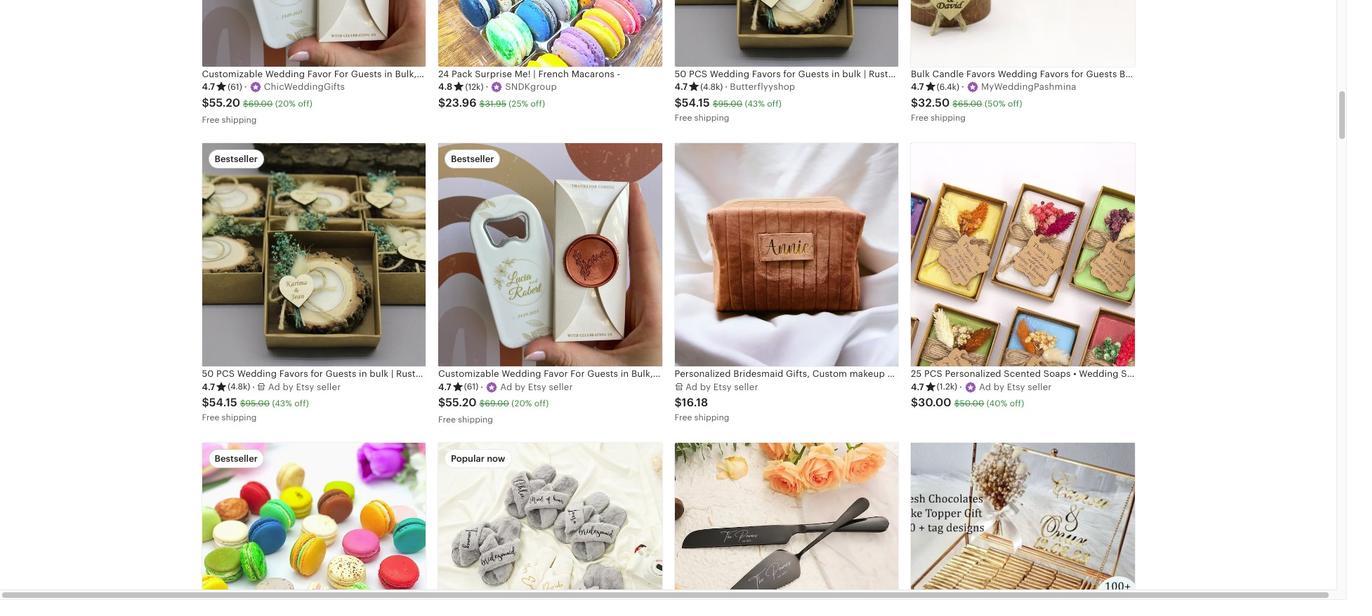 Task type: describe. For each thing, give the bounding box(es) containing it.
1 horizontal spatial 50 pcs wedding favors for guests in bulk | rustic wedding favors | personalized gifts | bridal shower favors | thank you favors image
[[675, 0, 898, 67]]

free inside $ 32.50 $ 65.00 (50% off) free shipping
[[911, 113, 928, 123]]

3 d from the left
[[692, 382, 698, 392]]

50.00
[[960, 399, 984, 409]]

a d b y etsy seller for 54.15
[[268, 382, 341, 392]]

0 vertical spatial customizable wedding favor for guests in bulk, custom cap opener, magnetic bottle opener, wedding gift, save the date, magnet gift image
[[202, 0, 426, 67]]

0 vertical spatial (4.8k)
[[700, 82, 723, 92]]

55.20 for a d
[[446, 396, 477, 409]]

1 vertical spatial customizable wedding favor for guests in bulk, custom cap opener, magnetic bottle opener, wedding gift, save the date, magnet gift image
[[438, 143, 662, 367]]

sndkgroup
[[505, 82, 557, 92]]

popular
[[451, 454, 485, 464]]

butterflyyshop
[[730, 82, 795, 92]]

$ 23.96 $ 31.95 (25% off)
[[438, 96, 545, 109]]

shipping inside $ 16.18 free shipping
[[694, 413, 729, 423]]

b for 54.15
[[283, 382, 289, 392]]

69.00 for chicweddinggifts
[[249, 99, 273, 109]]

seller for 54.15
[[317, 382, 341, 392]]

30.00
[[918, 396, 952, 409]]

popular now link
[[438, 443, 662, 601]]

custom fluffy slippers, fluffy cross slippers, custom bride slippers, bride to be gift, bridesmaid gift, bachelorette party, fluffy slippers image
[[438, 443, 662, 601]]

3 a from the left
[[686, 382, 692, 392]]

0 horizontal spatial 50 pcs wedding favors for guests in bulk | rustic wedding favors | personalized gifts | bridal shower favors | thank you favors image
[[202, 143, 426, 367]]

55.20 for chicweddinggifts
[[209, 96, 240, 109]]

y for 30.00
[[999, 382, 1004, 392]]

bulk candle favors wedding favors for guests bridal shower favors rustic wedding favors new favors fall wedding favors candle favors wedding image
[[911, 0, 1135, 67]]

a d b y etsy seller for 30.00
[[979, 382, 1052, 392]]

4.8
[[438, 82, 453, 92]]

$ 55.20 $ 69.00 (20% off) free shipping for a d
[[438, 396, 549, 425]]

24 pack surprise me! | french macarons - image
[[438, 0, 662, 67]]

24
[[438, 69, 449, 80]]

0 horizontal spatial 95.00
[[246, 399, 270, 409]]

69.00 for a d
[[485, 399, 509, 409]]

1 horizontal spatial 54.15
[[682, 96, 710, 109]]

31.95
[[485, 99, 506, 109]]

23.96
[[446, 96, 477, 109]]

(12k)
[[465, 82, 484, 92]]

french
[[538, 69, 569, 80]]

(61) for chicweddinggifts
[[228, 82, 242, 92]]

$ inside $ 30.00 $ 50.00 (40% off)
[[954, 399, 960, 409]]

(25%
[[509, 99, 528, 109]]

$ 32.50 $ 65.00 (50% off) free shipping
[[911, 96, 1022, 123]]

etsy for 55.20
[[528, 382, 546, 392]]

0 horizontal spatial $ 54.15 $ 95.00 (43% off) free shipping
[[202, 396, 309, 423]]

0 horizontal spatial 54.15
[[209, 396, 237, 409]]

d for 30.00
[[985, 382, 991, 392]]

3 seller from the left
[[734, 382, 758, 392]]

(20% for chicweddinggifts
[[275, 99, 296, 109]]

bestseller link
[[202, 443, 426, 601]]

· butterflyyshop
[[725, 82, 795, 92]]

seller for 30.00
[[1028, 382, 1052, 392]]

myweddingpashmina
[[981, 82, 1077, 92]]

0 vertical spatial $ 54.15 $ 95.00 (43% off) free shipping
[[675, 96, 782, 123]]

wedding cake cutting set, engraved wedding or anniversary cake cutting gift for couples, unique keepsake, wedding gift for bridal shower image
[[675, 443, 898, 601]]

0 vertical spatial 95.00
[[718, 99, 743, 109]]

$ inside $ 16.18 free shipping
[[675, 396, 682, 409]]

macarons
[[571, 69, 615, 80]]

3 etsy from the left
[[713, 382, 732, 392]]

shipping inside $ 32.50 $ 65.00 (50% off) free shipping
[[931, 113, 966, 123]]

chicweddinggifts
[[264, 82, 345, 92]]

0 horizontal spatial (43%
[[272, 399, 292, 409]]

|
[[533, 69, 536, 80]]



Task type: locate. For each thing, give the bounding box(es) containing it.
$ 55.20 $ 69.00 (20% off) free shipping down chicweddinggifts
[[202, 96, 313, 125]]

1 vertical spatial 69.00
[[485, 399, 509, 409]]

1 vertical spatial (61)
[[464, 382, 479, 392]]

65.00
[[958, 99, 982, 109]]

bestseller
[[215, 154, 258, 164], [451, 154, 494, 164], [215, 454, 258, 464]]

54.15
[[682, 96, 710, 109], [209, 396, 237, 409]]

1 b from the left
[[283, 382, 289, 392]]

1 horizontal spatial 55.20
[[446, 396, 477, 409]]

(50%
[[985, 99, 1006, 109]]

(6.4k)
[[937, 82, 959, 92]]

etsy
[[296, 382, 314, 392], [528, 382, 546, 392], [713, 382, 732, 392], [1007, 382, 1025, 392]]

3 a d b y etsy seller from the left
[[686, 382, 758, 392]]

y for 54.15
[[288, 382, 293, 392]]

(1.2k)
[[937, 382, 957, 392]]

1 a d b y etsy seller from the left
[[268, 382, 341, 392]]

69.00
[[249, 99, 273, 109], [485, 399, 509, 409]]

12 pack surprise me! | french macaron - image
[[202, 443, 426, 601]]

4 etsy from the left
[[1007, 382, 1025, 392]]

$ 30.00 $ 50.00 (40% off)
[[911, 396, 1024, 409]]

0 horizontal spatial 69.00
[[249, 99, 273, 109]]

2 a from the left
[[500, 382, 507, 392]]

personalized bridesmaid gifts, custom makeup bag, wedding gift , travel toiletry bag, cosmetic bag, birthday gift, gift for her image
[[675, 143, 898, 367]]

69.00 up now
[[485, 399, 509, 409]]

y for 55.20
[[521, 382, 526, 392]]

now
[[487, 454, 505, 464]]

0 vertical spatial 55.20
[[209, 96, 240, 109]]

2 a d b y etsy seller from the left
[[500, 382, 573, 392]]

1 vertical spatial $ 55.20 $ 69.00 (20% off) free shipping
[[438, 396, 549, 425]]

69.00 down chicweddinggifts
[[249, 99, 273, 109]]

1 vertical spatial 54.15
[[209, 396, 237, 409]]

$ 16.18 free shipping
[[675, 396, 729, 423]]

$ 55.20 $ 69.00 (20% off) free shipping up now
[[438, 396, 549, 425]]

4 seller from the left
[[1028, 382, 1052, 392]]

25 pcs personalized scented soaps • wedding soap favors for guests • handmade soap favors • unique gifts for guests • bridal shower favors image
[[911, 143, 1135, 367]]

4 b from the left
[[994, 382, 1000, 392]]

16.18
[[682, 396, 708, 409]]

1 vertical spatial (20%
[[512, 399, 532, 409]]

a
[[268, 382, 275, 392], [500, 382, 507, 392], [686, 382, 692, 392], [979, 382, 986, 392]]

a d b y etsy seller
[[268, 382, 341, 392], [500, 382, 573, 392], [686, 382, 758, 392], [979, 382, 1052, 392]]

$ inside $ 23.96 $ 31.95 (25% off)
[[479, 99, 485, 109]]

d
[[274, 382, 280, 392], [506, 382, 512, 392], [692, 382, 698, 392], [985, 382, 991, 392]]

1 y from the left
[[288, 382, 293, 392]]

(40%
[[987, 399, 1008, 409]]

etsy for 54.15
[[296, 382, 314, 392]]

off) inside $ 30.00 $ 50.00 (40% off)
[[1010, 399, 1024, 409]]

4 y from the left
[[999, 382, 1004, 392]]

1 etsy from the left
[[296, 382, 314, 392]]

b for 55.20
[[515, 382, 521, 392]]

(61)
[[228, 82, 242, 92], [464, 382, 479, 392]]

32.50
[[918, 96, 950, 109]]

0 horizontal spatial (4.8k)
[[228, 382, 250, 392]]

0 horizontal spatial (61)
[[228, 82, 242, 92]]

1 vertical spatial 95.00
[[246, 399, 270, 409]]

off)
[[298, 99, 313, 109], [531, 99, 545, 109], [767, 99, 782, 109], [1008, 99, 1022, 109], [294, 399, 309, 409], [534, 399, 549, 409], [1010, 399, 1024, 409]]

(61) for a d
[[464, 382, 479, 392]]

(4.8k)
[[700, 82, 723, 92], [228, 382, 250, 392]]

2 y from the left
[[521, 382, 526, 392]]

(20% for a d
[[512, 399, 532, 409]]

1 horizontal spatial $ 54.15 $ 95.00 (43% off) free shipping
[[675, 96, 782, 123]]

1 vertical spatial 50 pcs wedding favors for guests in bulk | rustic wedding favors | personalized gifts | bridal shower favors | thank you favors image
[[202, 143, 426, 367]]

3 b from the left
[[700, 382, 706, 392]]

0 horizontal spatial 55.20
[[209, 96, 240, 109]]

2 etsy from the left
[[528, 382, 546, 392]]

0 vertical spatial $ 55.20 $ 69.00 (20% off) free shipping
[[202, 96, 313, 125]]

4 d from the left
[[985, 382, 991, 392]]

popular now
[[451, 454, 505, 464]]

24 pack surprise me! | french macarons -
[[438, 69, 620, 80]]

surprise
[[475, 69, 512, 80]]

shipping
[[694, 113, 729, 123], [931, 113, 966, 123], [222, 115, 257, 125], [222, 413, 257, 423], [694, 413, 729, 423], [458, 415, 493, 425]]

1 vertical spatial $ 54.15 $ 95.00 (43% off) free shipping
[[202, 396, 309, 423]]

0 vertical spatial 69.00
[[249, 99, 273, 109]]

1 horizontal spatial 95.00
[[718, 99, 743, 109]]

1 vertical spatial (4.8k)
[[228, 382, 250, 392]]

1 horizontal spatial customizable wedding favor for guests in bulk, custom cap opener, magnetic bottle opener, wedding gift, save the date, magnet gift image
[[438, 143, 662, 367]]

seller for 55.20
[[549, 382, 573, 392]]

pack
[[452, 69, 472, 80]]

bestseller for 55.20
[[451, 154, 494, 164]]

0 horizontal spatial $ 55.20 $ 69.00 (20% off) free shipping
[[202, 96, 313, 125]]

0 horizontal spatial (20%
[[275, 99, 296, 109]]

$ 55.20 $ 69.00 (20% off) free shipping for chicweddinggifts
[[202, 96, 313, 125]]

off) inside $ 32.50 $ 65.00 (50% off) free shipping
[[1008, 99, 1022, 109]]

2 seller from the left
[[549, 382, 573, 392]]

free inside $ 16.18 free shipping
[[675, 413, 692, 423]]

0 vertical spatial (20%
[[275, 99, 296, 109]]

1 horizontal spatial (20%
[[512, 399, 532, 409]]

4 a from the left
[[979, 382, 986, 392]]

3 y from the left
[[706, 382, 711, 392]]

1 horizontal spatial 69.00
[[485, 399, 509, 409]]

1 horizontal spatial $ 55.20 $ 69.00 (20% off) free shipping
[[438, 396, 549, 425]]

0 vertical spatial (43%
[[745, 99, 765, 109]]

4.7
[[202, 82, 215, 92], [675, 82, 688, 92], [911, 82, 924, 92], [202, 382, 215, 392], [438, 382, 451, 392], [911, 382, 924, 392]]

1 horizontal spatial (4.8k)
[[700, 82, 723, 92]]

0 vertical spatial 54.15
[[682, 96, 710, 109]]

b for 30.00
[[994, 382, 1000, 392]]

me!
[[515, 69, 531, 80]]

etsy for 30.00
[[1007, 382, 1025, 392]]

50 pcs wedding favors for guests in bulk | rustic wedding favors | personalized gifts | bridal shower favors | thank you favors image
[[675, 0, 898, 67], [202, 143, 426, 367]]

0 vertical spatial 50 pcs wedding favors for guests in bulk | rustic wedding favors | personalized gifts | bridal shower favors | thank you favors image
[[675, 0, 898, 67]]

1 horizontal spatial (61)
[[464, 382, 479, 392]]

b
[[283, 382, 289, 392], [515, 382, 521, 392], [700, 382, 706, 392], [994, 382, 1000, 392]]

off) inside $ 23.96 $ 31.95 (25% off)
[[531, 99, 545, 109]]

·
[[244, 82, 247, 92], [486, 82, 488, 92], [725, 82, 728, 92], [962, 82, 964, 92], [252, 382, 255, 392], [481, 382, 483, 392], [960, 382, 962, 392]]

wedding chocolates and glass box, personalized chocolate favors for wedding, baptism, quinceañera sweet 16, baby shower, bridal shower image
[[911, 443, 1135, 601]]

1 seller from the left
[[317, 382, 341, 392]]

d for 54.15
[[274, 382, 280, 392]]

a for 54.15
[[268, 382, 275, 392]]

a for 55.20
[[500, 382, 507, 392]]

free
[[675, 113, 692, 123], [911, 113, 928, 123], [202, 115, 219, 125], [202, 413, 219, 423], [675, 413, 692, 423], [438, 415, 456, 425]]

0 vertical spatial (61)
[[228, 82, 242, 92]]

bestseller inside bestseller link
[[215, 454, 258, 464]]

$
[[202, 96, 209, 109], [438, 96, 446, 109], [675, 96, 682, 109], [911, 96, 918, 109], [243, 99, 249, 109], [479, 99, 485, 109], [713, 99, 718, 109], [953, 99, 958, 109], [202, 396, 209, 409], [438, 396, 446, 409], [675, 396, 682, 409], [911, 396, 918, 409], [240, 399, 246, 409], [479, 399, 485, 409], [954, 399, 960, 409]]

95.00
[[718, 99, 743, 109], [246, 399, 270, 409]]

customizable wedding favor for guests in bulk, custom cap opener, magnetic bottle opener, wedding gift, save the date, magnet gift image
[[202, 0, 426, 67], [438, 143, 662, 367]]

seller
[[317, 382, 341, 392], [549, 382, 573, 392], [734, 382, 758, 392], [1028, 382, 1052, 392]]

55.20
[[209, 96, 240, 109], [446, 396, 477, 409]]

(20%
[[275, 99, 296, 109], [512, 399, 532, 409]]

bestseller for 54.15
[[215, 154, 258, 164]]

$ 54.15 $ 95.00 (43% off) free shipping
[[675, 96, 782, 123], [202, 396, 309, 423]]

1 horizontal spatial (43%
[[745, 99, 765, 109]]

1 a from the left
[[268, 382, 275, 392]]

2 b from the left
[[515, 382, 521, 392]]

$ 55.20 $ 69.00 (20% off) free shipping
[[202, 96, 313, 125], [438, 396, 549, 425]]

4 a d b y etsy seller from the left
[[979, 382, 1052, 392]]

2 d from the left
[[506, 382, 512, 392]]

y
[[288, 382, 293, 392], [521, 382, 526, 392], [706, 382, 711, 392], [999, 382, 1004, 392]]

a d b y etsy seller for 55.20
[[500, 382, 573, 392]]

(43%
[[745, 99, 765, 109], [272, 399, 292, 409]]

1 d from the left
[[274, 382, 280, 392]]

d for 55.20
[[506, 382, 512, 392]]

1 vertical spatial 55.20
[[446, 396, 477, 409]]

0 horizontal spatial customizable wedding favor for guests in bulk, custom cap opener, magnetic bottle opener, wedding gift, save the date, magnet gift image
[[202, 0, 426, 67]]

-
[[617, 69, 620, 80]]

1 vertical spatial (43%
[[272, 399, 292, 409]]

a for 30.00
[[979, 382, 986, 392]]



Task type: vqa. For each thing, say whether or not it's contained in the screenshot.
'shipping' in CaitlynMinimalist $ 27.30 $ 39.00 (30% off) FREE shipping
no



